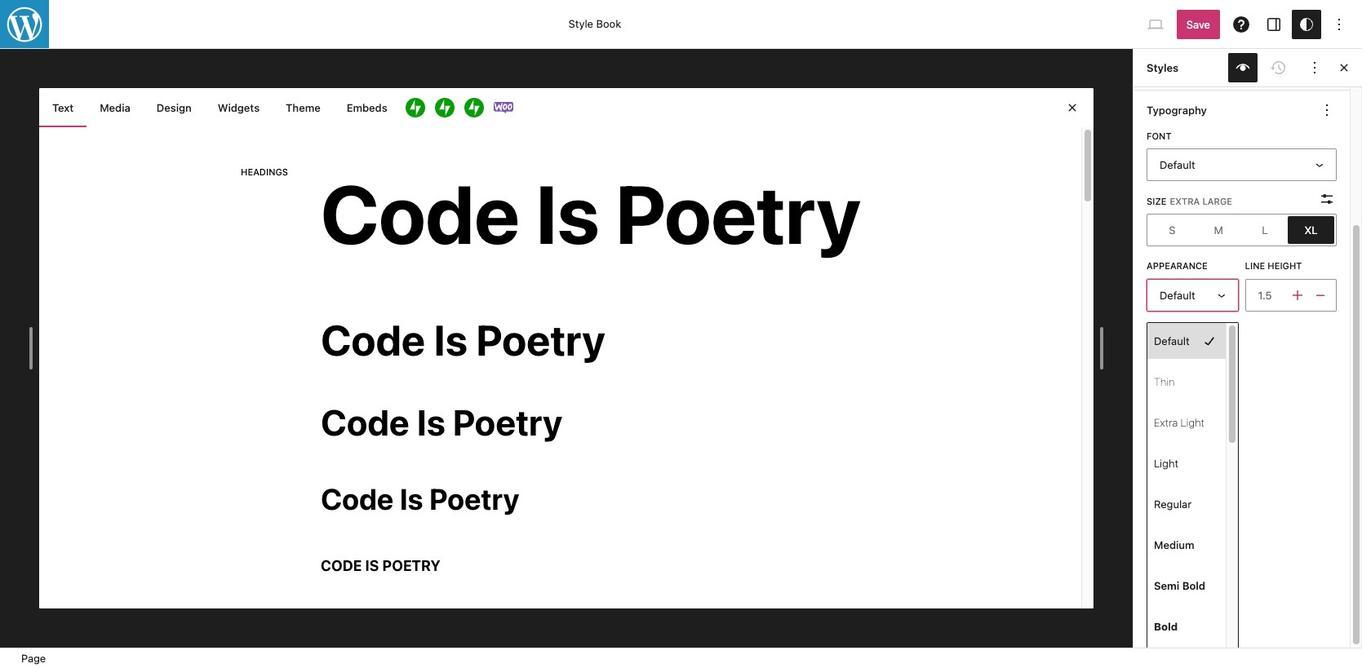 Task type: locate. For each thing, give the bounding box(es) containing it.
0 vertical spatial extra
[[1170, 196, 1200, 206]]

default for default option
[[1154, 335, 1190, 348]]

0 vertical spatial bold
[[1183, 579, 1206, 593]]

extra down thin
[[1154, 416, 1178, 429]]

options image
[[1330, 14, 1349, 34]]

1 vertical spatial bold
[[1154, 620, 1178, 633]]

typography
[[1147, 104, 1207, 117]]

medium
[[1154, 539, 1195, 552]]

default down appearance
[[1160, 289, 1196, 302]]

medium option
[[1148, 527, 1226, 563]]

decoration
[[1147, 326, 1207, 336]]

1 vertical spatial extra
[[1154, 416, 1178, 429]]

l
[[1262, 224, 1268, 237]]

light
[[1181, 416, 1205, 429], [1154, 457, 1179, 470]]

light up regular
[[1154, 457, 1179, 470]]

default up "none" icon
[[1154, 335, 1190, 348]]

bold
[[1183, 579, 1206, 593], [1154, 620, 1178, 633]]

bold option
[[1148, 609, 1226, 645]]

light down thin option
[[1181, 416, 1205, 429]]

extra light
[[1154, 416, 1205, 429]]

theme button
[[273, 88, 334, 127]]

default
[[1160, 289, 1196, 302], [1154, 335, 1190, 348]]

embeds button
[[334, 88, 401, 127]]

default for default dropdown button
[[1160, 289, 1196, 302]]

design
[[157, 101, 192, 114]]

size extra large
[[1147, 196, 1233, 206]]

1 vertical spatial default
[[1154, 335, 1190, 348]]

extra inside option
[[1154, 416, 1178, 429]]

light option
[[1148, 446, 1226, 481]]

more image
[[1305, 58, 1325, 78]]

1 horizontal spatial bold
[[1183, 579, 1206, 593]]

1 vertical spatial light
[[1154, 457, 1179, 470]]

extra
[[1170, 196, 1200, 206], [1154, 416, 1178, 429]]

style
[[569, 17, 594, 31]]

0 vertical spatial default
[[1160, 289, 1196, 302]]

1 horizontal spatial light
[[1181, 416, 1205, 429]]

appearance list box
[[1147, 322, 1239, 649]]

0 horizontal spatial bold
[[1154, 620, 1178, 633]]

0 horizontal spatial light
[[1154, 457, 1179, 470]]

view image
[[1146, 14, 1166, 34]]

large
[[1203, 196, 1233, 206]]

style book
[[569, 17, 621, 31]]

settings image
[[1265, 14, 1284, 34]]

0 vertical spatial light
[[1181, 416, 1205, 429]]

regular
[[1154, 498, 1192, 511]]

bold down semi
[[1154, 620, 1178, 633]]

save button
[[1177, 9, 1221, 39]]

default option
[[1148, 323, 1226, 359]]

size
[[1147, 196, 1167, 206]]

semi
[[1154, 579, 1180, 593]]

default button
[[1147, 279, 1239, 312]]

default inside option
[[1154, 335, 1190, 348]]

help image
[[1232, 14, 1252, 34]]

typography options image
[[1318, 100, 1337, 120]]

bold right semi
[[1183, 579, 1206, 593]]

Medium button
[[1196, 217, 1242, 244]]

widgets
[[218, 101, 260, 114]]

tab list
[[39, 88, 1094, 127]]

widgets button
[[205, 88, 273, 127]]

default inside dropdown button
[[1160, 289, 1196, 302]]

page
[[21, 652, 46, 665]]

Line height number field
[[1245, 279, 1288, 312]]

grow image
[[464, 98, 484, 118]]

s
[[1169, 224, 1176, 237]]

extra right size
[[1170, 196, 1200, 206]]



Task type: describe. For each thing, give the bounding box(es) containing it.
light inside option
[[1181, 416, 1205, 429]]

bold inside 'semi bold' option
[[1183, 579, 1206, 593]]

regular option
[[1148, 486, 1226, 522]]

light inside "option"
[[1154, 457, 1179, 470]]

tab list containing text
[[39, 88, 1094, 127]]

earn image
[[435, 98, 454, 118]]

increment image
[[1288, 286, 1308, 305]]

design button
[[144, 88, 205, 127]]

m
[[1214, 224, 1224, 237]]

underline image
[[1180, 350, 1199, 370]]

height
[[1268, 261, 1303, 271]]

editor top bar region
[[0, 0, 1363, 49]]

embeds
[[347, 101, 387, 114]]

decrement image
[[1311, 286, 1331, 305]]

woocommerce image
[[494, 98, 513, 118]]

font
[[1147, 131, 1172, 141]]

thin option
[[1148, 364, 1226, 400]]

appearance
[[1147, 261, 1208, 271]]

none image
[[1150, 350, 1170, 370]]

set custom size image
[[1318, 190, 1337, 209]]

semi bold
[[1154, 579, 1206, 593]]

forms image
[[405, 98, 425, 118]]

save
[[1187, 18, 1211, 31]]

book
[[596, 17, 621, 31]]

semi bold option
[[1148, 568, 1226, 604]]

revisions image
[[1269, 58, 1289, 78]]

style book element
[[39, 88, 1094, 609]]

Large button
[[1242, 217, 1288, 244]]

close styles image
[[1335, 58, 1354, 78]]

theme
[[286, 101, 321, 114]]

text button
[[39, 88, 87, 127]]

media
[[100, 101, 130, 114]]

styles actions menu bar
[[1147, 53, 1330, 82]]

Extra Large button
[[1288, 217, 1335, 244]]

styles image
[[1297, 14, 1317, 34]]

site icon image
[[0, 0, 51, 50]]

media button
[[87, 88, 144, 127]]

xl
[[1305, 224, 1318, 237]]

line height
[[1245, 261, 1303, 271]]

bold inside bold option
[[1154, 620, 1178, 633]]

extra light option
[[1148, 405, 1226, 441]]

styles
[[1147, 61, 1179, 74]]

style book image
[[1234, 58, 1253, 78]]

thin
[[1154, 375, 1175, 388]]

text
[[52, 101, 74, 114]]

Small button
[[1149, 217, 1196, 244]]

close style book image
[[1063, 98, 1083, 118]]

size extra large element
[[1147, 195, 1233, 207]]

line
[[1245, 261, 1266, 271]]

strikethrough image
[[1209, 350, 1229, 370]]

font size option group
[[1147, 214, 1337, 247]]



Task type: vqa. For each thing, say whether or not it's contained in the screenshot.
the rightmost Token
no



